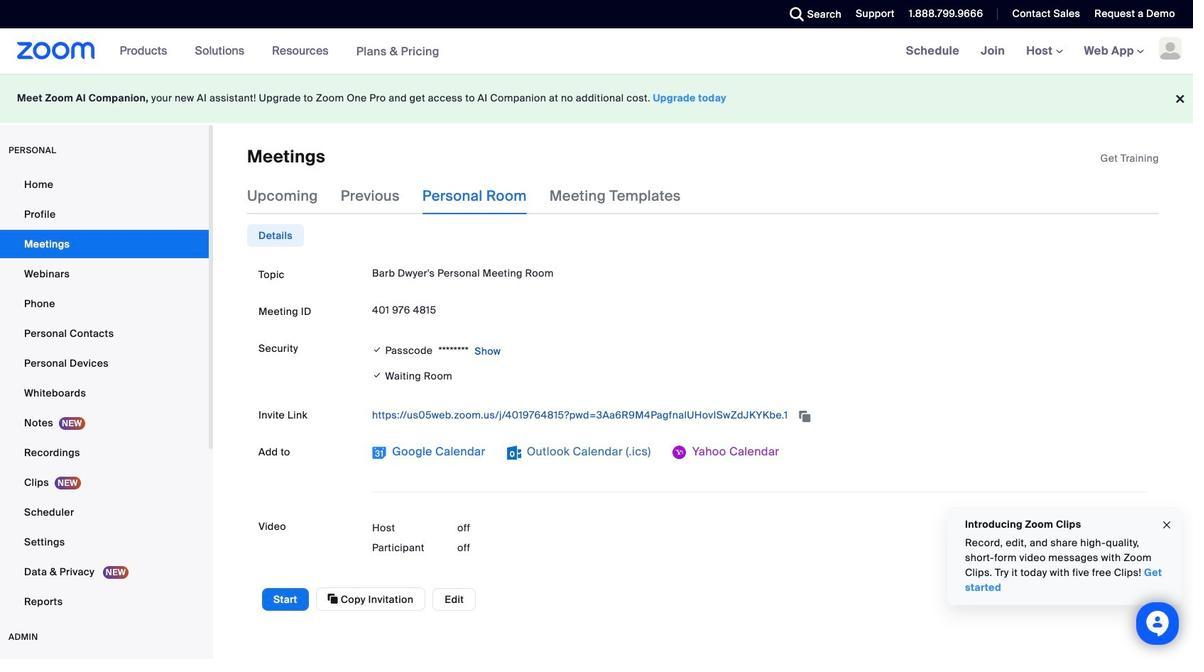 Task type: locate. For each thing, give the bounding box(es) containing it.
zoom logo image
[[17, 42, 95, 60]]

application
[[1101, 151, 1159, 166], [372, 405, 1148, 427]]

checked image
[[372, 343, 383, 357], [372, 369, 383, 384]]

1 vertical spatial application
[[372, 405, 1148, 427]]

meetings navigation
[[896, 28, 1194, 75]]

0 vertical spatial application
[[1101, 151, 1159, 166]]

1 vertical spatial checked image
[[372, 369, 383, 384]]

footer
[[0, 74, 1194, 123]]

1 checked image from the top
[[372, 343, 383, 357]]

close image
[[1162, 518, 1173, 534]]

add to google calendar image
[[372, 446, 386, 461]]

tab list
[[247, 225, 304, 248]]

add to outlook calendar (.ics) image
[[507, 446, 521, 461]]

tabs of meeting tab list
[[247, 178, 704, 215]]

personal menu menu
[[0, 171, 209, 618]]

0 vertical spatial checked image
[[372, 343, 383, 357]]

tab
[[247, 225, 304, 248]]

banner
[[0, 28, 1194, 75]]



Task type: describe. For each thing, give the bounding box(es) containing it.
add to yahoo calendar image
[[673, 446, 687, 461]]

2 checked image from the top
[[372, 369, 383, 384]]

copy image
[[328, 593, 338, 606]]

product information navigation
[[109, 28, 450, 75]]

profile picture image
[[1159, 37, 1182, 60]]



Task type: vqa. For each thing, say whether or not it's contained in the screenshot.
tab list
yes



